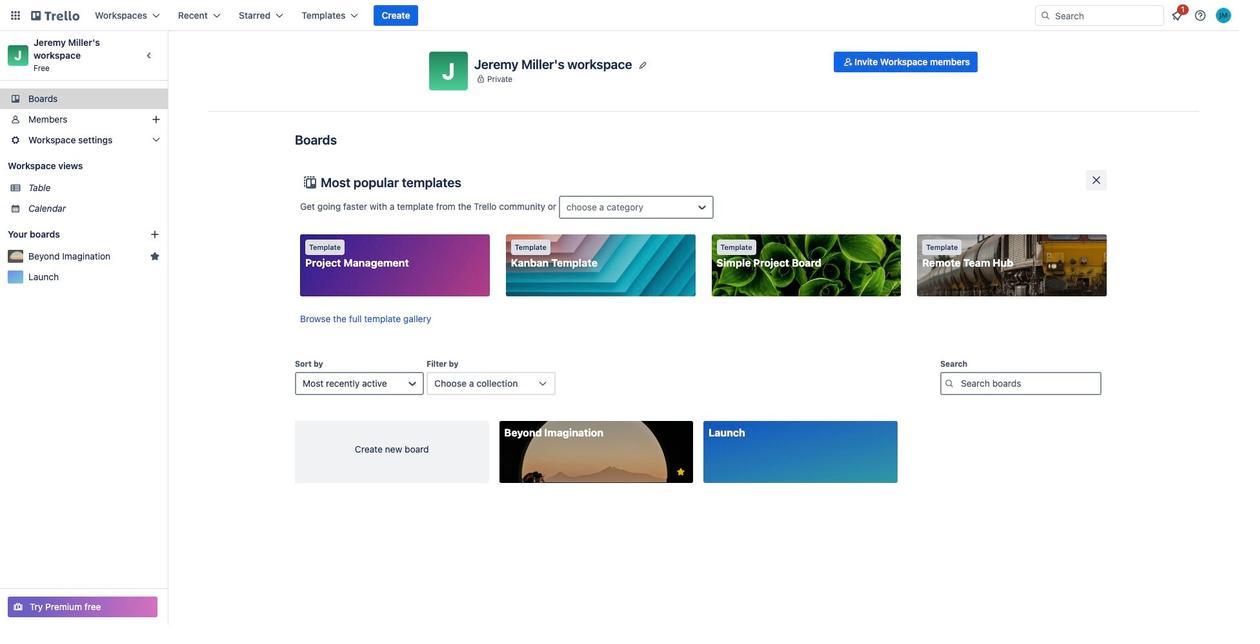 Task type: describe. For each thing, give the bounding box(es) containing it.
Search boards text field
[[941, 372, 1102, 395]]

1 notification image
[[1170, 8, 1186, 23]]

back to home image
[[31, 5, 79, 26]]

search image
[[1041, 10, 1051, 21]]

Search field
[[1051, 6, 1164, 25]]

workspace navigation collapse icon image
[[141, 46, 159, 65]]

open information menu image
[[1195, 9, 1208, 22]]

jeremy miller (jeremymiller198) image
[[1217, 8, 1232, 23]]



Task type: vqa. For each thing, say whether or not it's contained in the screenshot.
starred icon
yes



Task type: locate. For each thing, give the bounding box(es) containing it.
primary element
[[0, 0, 1240, 31]]

click to unstar this board. it will be removed from your starred list. image
[[675, 466, 687, 478]]

starred icon image
[[150, 251, 160, 262]]

sm image
[[842, 56, 855, 68]]

your boards with 2 items element
[[8, 227, 130, 242]]

add board image
[[150, 229, 160, 240]]



